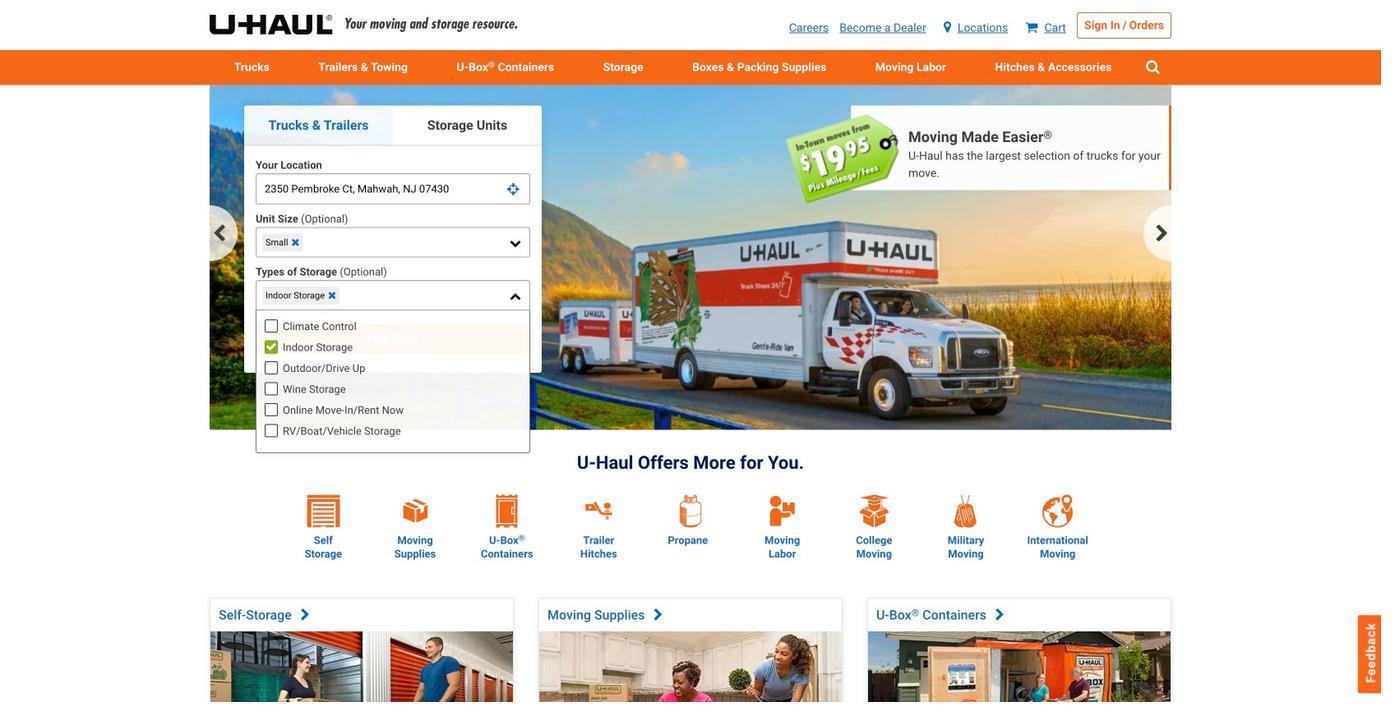 Task type: vqa. For each thing, say whether or not it's contained in the screenshot.
People loading and unloading items at a U-Haul self-storage facility image
no



Task type: locate. For each thing, give the bounding box(es) containing it.
6 menu item from the left
[[971, 50, 1136, 85]]

u-haul trailer hitch icon image
[[579, 495, 618, 528], [604, 503, 611, 509]]

use my current location image
[[507, 183, 520, 196]]

5 menu item from the left
[[851, 50, 971, 85]]

1 u-haul moving labor icon image from the left
[[766, 494, 799, 528]]

2 u-haul u-box container icon image from the left
[[496, 495, 518, 528]]

menu item
[[210, 50, 294, 85], [294, 50, 432, 85], [579, 50, 668, 85], [668, 50, 851, 85], [851, 50, 971, 85], [971, 50, 1136, 85]]

u-haul u-box container icon image
[[491, 495, 523, 528], [496, 495, 518, 528]]

u-haul propane tank icon image
[[674, 495, 707, 528], [680, 495, 701, 528]]

u-haul college moving icon image
[[858, 495, 891, 528]]

Zip or City, State or Landmark text field
[[256, 173, 530, 205]]

tab list
[[244, 106, 542, 146]]

navigation
[[210, 206, 1171, 261]]

international moves icon image
[[1041, 495, 1074, 528]]

2 u-haul moving labor icon image from the left
[[768, 494, 796, 528]]

u-haul moving labor icon image
[[766, 494, 799, 528], [768, 494, 796, 528]]

1 u-haul propane tank icon image from the left
[[674, 495, 707, 528]]

1 u-haul u-box container icon image from the left
[[491, 495, 523, 528]]

1 menu item from the left
[[210, 50, 294, 85]]

u-haul moving supplies box icon image
[[395, 495, 435, 528], [402, 498, 429, 525]]

menu
[[210, 50, 1172, 85]]

family loading a u-box container in their driveway image
[[868, 632, 1171, 703]]

family loading u-haul boxes in their kitchen image
[[539, 632, 842, 703]]

couple loading a storage unit at a u-haul facility image
[[210, 632, 513, 703]]

form
[[256, 157, 530, 454]]

banner
[[0, 0, 1381, 85], [210, 85, 1171, 454]]

u-haul self-storage icon image
[[307, 495, 340, 528], [307, 496, 340, 528]]



Task type: describe. For each thing, give the bounding box(es) containing it.
4 menu item from the left
[[668, 50, 851, 85]]

3 menu item from the left
[[579, 50, 668, 85]]

military tags icon image
[[950, 495, 982, 528]]

2 u-haul propane tank icon image from the left
[[680, 495, 701, 528]]

2 menu item from the left
[[294, 50, 432, 85]]

in-town moves from $19.95 plus mileage and fees image
[[785, 114, 900, 205]]

u-haul truck towing a trailer on a coastal road image
[[210, 85, 1171, 430]]



